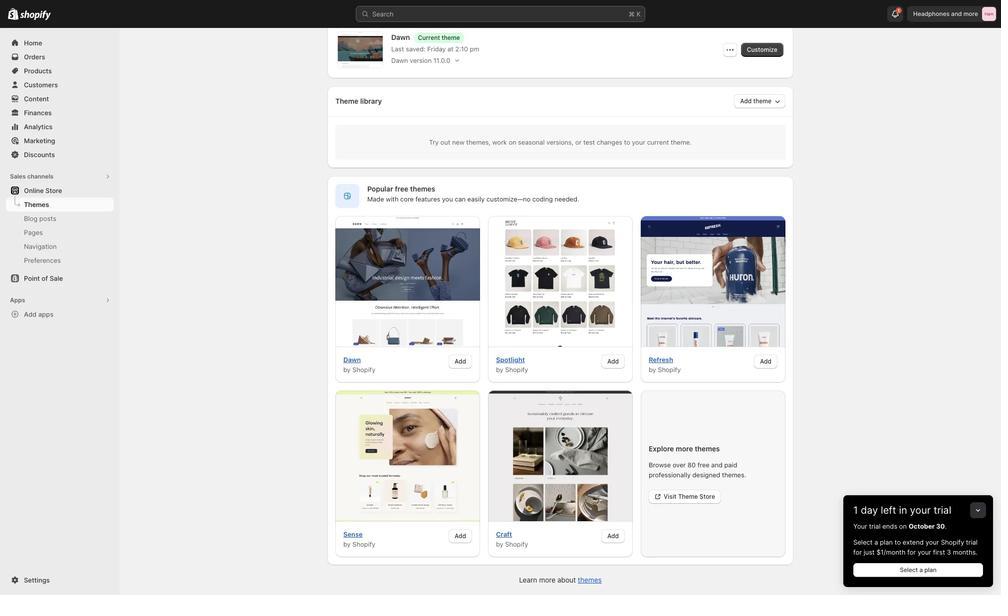 Task type: locate. For each thing, give the bounding box(es) containing it.
1 button
[[887, 6, 903, 22]]

select inside select a plan to extend your shopify trial for just $1/month for your first 3 months.
[[854, 539, 873, 547]]

ends
[[883, 523, 898, 531]]

plan down first
[[925, 567, 937, 574]]

point of sale button
[[0, 272, 120, 286]]

pages
[[24, 229, 43, 237]]

a
[[875, 539, 878, 547], [920, 567, 923, 574]]

products link
[[6, 64, 114, 78]]

0 vertical spatial select
[[854, 539, 873, 547]]

first
[[933, 549, 945, 557]]

1 horizontal spatial for
[[908, 549, 916, 557]]

1 horizontal spatial select
[[900, 567, 918, 574]]

1 vertical spatial your
[[926, 539, 939, 547]]

0 vertical spatial 1
[[898, 8, 900, 13]]

your
[[910, 505, 931, 517], [926, 539, 939, 547], [918, 549, 931, 557]]

extend
[[903, 539, 924, 547]]

apps
[[10, 296, 25, 304]]

your inside "1 day left in your trial" dropdown button
[[910, 505, 931, 517]]

more
[[964, 10, 978, 17]]

⌘
[[629, 10, 635, 18]]

1 horizontal spatial trial
[[934, 505, 952, 517]]

1 horizontal spatial plan
[[925, 567, 937, 574]]

sale
[[50, 275, 63, 283]]

shopify image
[[8, 8, 19, 20]]

0 horizontal spatial plan
[[880, 539, 893, 547]]

1 vertical spatial 1
[[854, 505, 858, 517]]

1 for 1 day left in your trial
[[854, 505, 858, 517]]

trial right "your"
[[869, 523, 881, 531]]

search
[[372, 10, 394, 18]]

select down select a plan to extend your shopify trial for just $1/month for your first 3 months.
[[900, 567, 918, 574]]

of
[[42, 275, 48, 283]]

months.
[[953, 549, 978, 557]]

1 vertical spatial plan
[[925, 567, 937, 574]]

shopify image
[[20, 10, 51, 20]]

apps button
[[6, 293, 114, 307]]

discounts
[[24, 151, 55, 159]]

1 day left in your trial element
[[844, 522, 993, 587]]

3
[[947, 549, 951, 557]]

1 left day
[[854, 505, 858, 517]]

marketing link
[[6, 134, 114, 148]]

1
[[898, 8, 900, 13], [854, 505, 858, 517]]

0 vertical spatial trial
[[934, 505, 952, 517]]

posts
[[39, 215, 56, 223]]

for down extend
[[908, 549, 916, 557]]

point of sale
[[24, 275, 63, 283]]

plan
[[880, 539, 893, 547], [925, 567, 937, 574]]

0 vertical spatial your
[[910, 505, 931, 517]]

0 horizontal spatial 1
[[854, 505, 858, 517]]

1 vertical spatial select
[[900, 567, 918, 574]]

plan inside select a plan to extend your shopify trial for just $1/month for your first 3 months.
[[880, 539, 893, 547]]

select up "just"
[[854, 539, 873, 547]]

add
[[24, 310, 37, 318]]

blog posts
[[24, 215, 56, 223]]

add apps
[[24, 310, 53, 318]]

plan up $1/month
[[880, 539, 893, 547]]

1 left headphones
[[898, 8, 900, 13]]

plan for select a plan to extend your shopify trial for just $1/month for your first 3 months.
[[880, 539, 893, 547]]

your up first
[[926, 539, 939, 547]]

trial up 30
[[934, 505, 952, 517]]

finances link
[[6, 106, 114, 120]]

⌘ k
[[629, 10, 641, 18]]

trial up months.
[[966, 539, 978, 547]]

2 vertical spatial trial
[[966, 539, 978, 547]]

1 horizontal spatial 1
[[898, 8, 900, 13]]

pages link
[[6, 226, 114, 240]]

for left "just"
[[854, 549, 862, 557]]

online store link
[[6, 184, 114, 198]]

navigation link
[[6, 240, 114, 254]]

0 vertical spatial plan
[[880, 539, 893, 547]]

a inside select a plan to extend your shopify trial for just $1/month for your first 3 months.
[[875, 539, 878, 547]]

0 horizontal spatial trial
[[869, 523, 881, 531]]

0 horizontal spatial for
[[854, 549, 862, 557]]

blog
[[24, 215, 38, 223]]

your up october
[[910, 505, 931, 517]]

analytics link
[[6, 120, 114, 134]]

2 horizontal spatial trial
[[966, 539, 978, 547]]

1 horizontal spatial a
[[920, 567, 923, 574]]

a down select a plan to extend your shopify trial for just $1/month for your first 3 months.
[[920, 567, 923, 574]]

apps
[[38, 310, 53, 318]]

themes link
[[6, 198, 114, 212]]

trial
[[934, 505, 952, 517], [869, 523, 881, 531], [966, 539, 978, 547]]

sales
[[10, 173, 26, 180]]

left
[[881, 505, 896, 517]]

1 day left in your trial
[[854, 505, 952, 517]]

october
[[909, 523, 935, 531]]

1 vertical spatial a
[[920, 567, 923, 574]]

k
[[637, 10, 641, 18]]

orders
[[24, 53, 45, 61]]

add apps button
[[6, 307, 114, 321]]

analytics
[[24, 123, 53, 131]]

content link
[[6, 92, 114, 106]]

sales channels button
[[6, 170, 114, 184]]

0 vertical spatial a
[[875, 539, 878, 547]]

channels
[[27, 173, 53, 180]]

a up "just"
[[875, 539, 878, 547]]

settings
[[24, 576, 50, 584]]

0 horizontal spatial select
[[854, 539, 873, 547]]

online store
[[24, 187, 62, 195]]

and
[[951, 10, 962, 17]]

for
[[854, 549, 862, 557], [908, 549, 916, 557]]

your left first
[[918, 549, 931, 557]]

themes
[[24, 201, 49, 209]]

0 horizontal spatial a
[[875, 539, 878, 547]]

select
[[854, 539, 873, 547], [900, 567, 918, 574]]

select a plan to extend your shopify trial for just $1/month for your first 3 months.
[[854, 539, 978, 557]]



Task type: vqa. For each thing, say whether or not it's contained in the screenshot.
3 days left in your trial DROPDOWN BUTTON
no



Task type: describe. For each thing, give the bounding box(es) containing it.
to
[[895, 539, 901, 547]]

settings link
[[6, 574, 114, 587]]

.
[[945, 523, 947, 531]]

preferences link
[[6, 254, 114, 268]]

30
[[936, 523, 945, 531]]

online
[[24, 187, 44, 195]]

content
[[24, 95, 49, 103]]

point of sale link
[[6, 272, 114, 286]]

home
[[24, 39, 42, 47]]

a for select a plan
[[920, 567, 923, 574]]

a for select a plan to extend your shopify trial for just $1/month for your first 3 months.
[[875, 539, 878, 547]]

$1/month
[[877, 549, 906, 557]]

products
[[24, 67, 52, 75]]

select for select a plan
[[900, 567, 918, 574]]

point
[[24, 275, 40, 283]]

store
[[45, 187, 62, 195]]

orders link
[[6, 50, 114, 64]]

trial inside "1 day left in your trial" dropdown button
[[934, 505, 952, 517]]

in
[[899, 505, 907, 517]]

select a plan
[[900, 567, 937, 574]]

customers
[[24, 81, 58, 89]]

blog posts link
[[6, 212, 114, 226]]

1 vertical spatial trial
[[869, 523, 881, 531]]

trial inside select a plan to extend your shopify trial for just $1/month for your first 3 months.
[[966, 539, 978, 547]]

preferences
[[24, 257, 61, 265]]

headphones
[[913, 10, 950, 17]]

customers link
[[6, 78, 114, 92]]

select for select a plan to extend your shopify trial for just $1/month for your first 3 months.
[[854, 539, 873, 547]]

1 day left in your trial button
[[844, 496, 993, 517]]

2 vertical spatial your
[[918, 549, 931, 557]]

day
[[861, 505, 878, 517]]

headphones and more
[[913, 10, 978, 17]]

home link
[[6, 36, 114, 50]]

marketing
[[24, 137, 55, 145]]

discounts link
[[6, 148, 114, 162]]

on
[[899, 523, 907, 531]]

finances
[[24, 109, 52, 117]]

select a plan link
[[854, 564, 983, 577]]

1 for from the left
[[854, 549, 862, 557]]

1 for 1
[[898, 8, 900, 13]]

your
[[854, 523, 867, 531]]

your trial ends on october 30 .
[[854, 523, 947, 531]]

plan for select a plan
[[925, 567, 937, 574]]

navigation
[[24, 243, 57, 251]]

sales channels
[[10, 173, 53, 180]]

2 for from the left
[[908, 549, 916, 557]]

headphones and more image
[[982, 7, 996, 21]]

shopify
[[941, 539, 964, 547]]

just
[[864, 549, 875, 557]]



